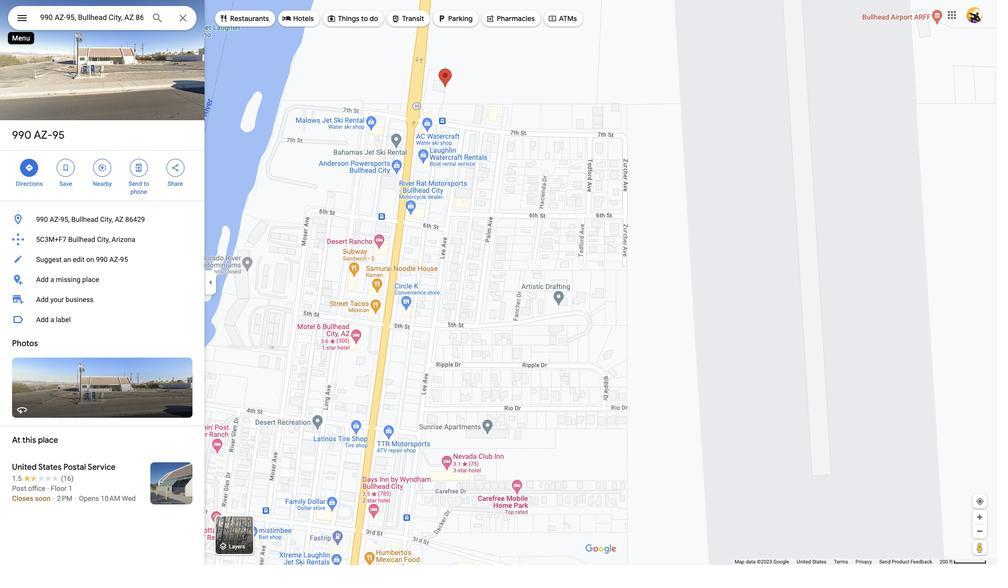 Task type: describe. For each thing, give the bounding box(es) containing it.

[[392, 13, 401, 24]]

zoom in image
[[977, 514, 984, 522]]

 transit
[[392, 13, 425, 24]]

200 ft
[[941, 560, 954, 565]]

an
[[63, 256, 71, 264]]


[[25, 163, 34, 174]]

990 inside button
[[96, 256, 108, 264]]

©2023
[[758, 560, 773, 565]]

parking
[[449, 14, 473, 23]]

5c3m+f7
[[36, 236, 67, 244]]

feedback
[[911, 560, 933, 565]]

a for missing
[[50, 276, 54, 284]]

do
[[370, 14, 378, 23]]

 pharmacies
[[486, 13, 535, 24]]

map
[[735, 560, 745, 565]]

990 az-95
[[12, 128, 65, 142]]

5c3m+f7 bullhead city, arizona button
[[0, 230, 205, 250]]

terms button
[[835, 559, 849, 566]]

a for label
[[50, 316, 54, 324]]

add a label
[[36, 316, 71, 324]]

united states
[[797, 560, 827, 565]]

 atms
[[548, 13, 577, 24]]

to inside send to phone
[[144, 181, 149, 188]]


[[134, 163, 143, 174]]

united for united states
[[797, 560, 812, 565]]

at
[[12, 436, 21, 446]]

990 az-95, bullhead city, az 86429
[[36, 216, 145, 224]]

label
[[56, 316, 71, 324]]

 hotels
[[282, 13, 314, 24]]

terms
[[835, 560, 849, 565]]

send product feedback button
[[880, 559, 933, 566]]

add a label button
[[0, 310, 205, 330]]


[[219, 13, 228, 24]]

az- for 95,
[[50, 216, 60, 224]]

at this place
[[12, 436, 58, 446]]

 button
[[8, 6, 36, 32]]

united states postal service
[[12, 463, 116, 473]]

990 az-95 main content
[[0, 0, 205, 566]]

show your location image
[[976, 498, 985, 507]]

restaurants
[[230, 14, 269, 23]]

google
[[774, 560, 790, 565]]

az- for 95
[[34, 128, 52, 142]]

arizona
[[112, 236, 135, 244]]

pharmacies
[[497, 14, 535, 23]]

save
[[59, 181, 72, 188]]

95,
[[60, 216, 70, 224]]

990 for 990 az-95, bullhead city, az 86429
[[36, 216, 48, 224]]

phone
[[131, 189, 147, 196]]

google account: ben nelson  
(ben.nelson1980@gmail.com) image
[[967, 7, 983, 23]]

wed
[[122, 495, 136, 503]]

send for send to phone
[[129, 181, 142, 188]]

edit
[[73, 256, 85, 264]]

5c3m+f7 bullhead city, arizona
[[36, 236, 135, 244]]

google maps element
[[0, 0, 998, 566]]

office
[[28, 485, 45, 493]]

send to phone
[[129, 181, 149, 196]]


[[486, 13, 495, 24]]

1
[[69, 485, 72, 493]]

privacy button
[[856, 559, 873, 566]]


[[16, 11, 28, 25]]

business
[[66, 296, 94, 304]]

soon
[[35, 495, 51, 503]]

bullhead inside 5c3m+f7 bullhead city, arizona button
[[68, 236, 95, 244]]

your
[[50, 296, 64, 304]]


[[548, 13, 557, 24]]

add for add your business
[[36, 296, 49, 304]]

city, inside "button"
[[100, 216, 113, 224]]

hotels
[[293, 14, 314, 23]]

missing
[[56, 276, 81, 284]]

add your business
[[36, 296, 94, 304]]

united states button
[[797, 559, 827, 566]]

1.5
[[12, 475, 22, 483]]

nearby
[[93, 181, 112, 188]]


[[98, 163, 107, 174]]


[[327, 13, 336, 24]]

add for add a missing place
[[36, 276, 49, 284]]

az- inside button
[[109, 256, 120, 264]]



Task type: vqa. For each thing, say whether or not it's contained in the screenshot.
3rd Add from the bottom
yes



Task type: locate. For each thing, give the bounding box(es) containing it.
to left do
[[361, 14, 368, 23]]

things
[[338, 14, 360, 23]]

1 horizontal spatial united
[[797, 560, 812, 565]]

send product feedback
[[880, 560, 933, 565]]

990 up "5c3m+f7"
[[36, 216, 48, 224]]

⋅ right "2 pm"
[[74, 495, 77, 503]]

opens
[[79, 495, 99, 503]]

2 horizontal spatial 990
[[96, 256, 108, 264]]

1 vertical spatial az-
[[50, 216, 60, 224]]

1 vertical spatial a
[[50, 316, 54, 324]]

share
[[168, 181, 183, 188]]

place right this
[[38, 436, 58, 446]]

place down on
[[82, 276, 99, 284]]

states for united states
[[813, 560, 827, 565]]

200
[[941, 560, 949, 565]]

200 ft button
[[941, 560, 987, 565]]

1 vertical spatial add
[[36, 296, 49, 304]]

united right google
[[797, 560, 812, 565]]

95
[[52, 128, 65, 142], [120, 256, 128, 264]]

states inside button
[[813, 560, 827, 565]]

990 up 
[[12, 128, 31, 142]]

united inside 990 az-95 main content
[[12, 463, 37, 473]]

add inside button
[[36, 276, 49, 284]]

send left the 'product'
[[880, 560, 891, 565]]

1 a from the top
[[50, 276, 54, 284]]

1 horizontal spatial ⋅
[[74, 495, 77, 503]]

1 vertical spatial united
[[797, 560, 812, 565]]

1 vertical spatial to
[[144, 181, 149, 188]]

95 inside button
[[120, 256, 128, 264]]

add left label
[[36, 316, 49, 324]]

0 vertical spatial city,
[[100, 216, 113, 224]]

1 horizontal spatial states
[[813, 560, 827, 565]]

add a missing place button
[[0, 270, 205, 290]]

1 vertical spatial city,
[[97, 236, 110, 244]]

states
[[38, 463, 62, 473], [813, 560, 827, 565]]

show street view coverage image
[[973, 541, 988, 556]]

to up phone
[[144, 181, 149, 188]]

a left label
[[50, 316, 54, 324]]

city, left az
[[100, 216, 113, 224]]

2 pm
[[57, 495, 73, 503]]

zoom out image
[[977, 528, 984, 536]]

add a missing place
[[36, 276, 99, 284]]

1 horizontal spatial 990
[[36, 216, 48, 224]]

95 down "arizona"
[[120, 256, 128, 264]]

suggest
[[36, 256, 62, 264]]

0 vertical spatial add
[[36, 276, 49, 284]]

footer containing map data ©2023 google
[[735, 559, 941, 566]]

on
[[86, 256, 94, 264]]

footer
[[735, 559, 941, 566]]

united for united states postal service
[[12, 463, 37, 473]]

add left your
[[36, 296, 49, 304]]

add
[[36, 276, 49, 284], [36, 296, 49, 304], [36, 316, 49, 324]]

atms
[[559, 14, 577, 23]]

0 horizontal spatial 990
[[12, 128, 31, 142]]

1 vertical spatial bullhead
[[68, 236, 95, 244]]


[[61, 163, 70, 174]]

add inside button
[[36, 316, 49, 324]]

⋅ left "2 pm"
[[52, 495, 55, 503]]

 search field
[[8, 6, 197, 32]]

None field
[[40, 12, 143, 24]]

2 a from the top
[[50, 316, 54, 324]]

0 horizontal spatial send
[[129, 181, 142, 188]]

post
[[12, 485, 26, 493]]

states up 1.5 stars 16 reviews image on the left bottom of page
[[38, 463, 62, 473]]

product
[[893, 560, 910, 565]]

0 vertical spatial to
[[361, 14, 368, 23]]

0 horizontal spatial united
[[12, 463, 37, 473]]

0 vertical spatial 990
[[12, 128, 31, 142]]

0 vertical spatial az-
[[34, 128, 52, 142]]

united
[[12, 463, 37, 473], [797, 560, 812, 565]]

actions for 990 az-95 region
[[0, 151, 205, 201]]

az- down "arizona"
[[109, 256, 120, 264]]

86429
[[125, 216, 145, 224]]

1 vertical spatial states
[[813, 560, 827, 565]]

990 inside "button"
[[36, 216, 48, 224]]

send inside button
[[880, 560, 891, 565]]

floor
[[51, 485, 67, 493]]

0 vertical spatial united
[[12, 463, 37, 473]]

to inside the  things to do
[[361, 14, 368, 23]]

0 horizontal spatial ⋅
[[52, 495, 55, 503]]

suggest an edit on 990 az-95 button
[[0, 250, 205, 270]]

 things to do
[[327, 13, 378, 24]]

place
[[82, 276, 99, 284], [38, 436, 58, 446]]

suggest an edit on 990 az-95
[[36, 256, 128, 264]]

0 vertical spatial bullhead
[[71, 216, 98, 224]]

0 vertical spatial place
[[82, 276, 99, 284]]

send for send product feedback
[[880, 560, 891, 565]]

2 vertical spatial az-
[[109, 256, 120, 264]]

a
[[50, 276, 54, 284], [50, 316, 54, 324]]

data
[[746, 560, 756, 565]]

bullhead inside 990 az-95, bullhead city, az 86429 "button"
[[71, 216, 98, 224]]

3 add from the top
[[36, 316, 49, 324]]

transit
[[403, 14, 425, 23]]

city,
[[100, 216, 113, 224], [97, 236, 110, 244]]

2 vertical spatial 990
[[96, 256, 108, 264]]

 parking
[[438, 13, 473, 24]]

send up phone
[[129, 181, 142, 188]]

a inside add a label button
[[50, 316, 54, 324]]

city, left "arizona"
[[97, 236, 110, 244]]

0 vertical spatial 95
[[52, 128, 65, 142]]

bullhead up suggest an edit on 990 az-95
[[68, 236, 95, 244]]

0 horizontal spatial states
[[38, 463, 62, 473]]

az- inside "button"
[[50, 216, 60, 224]]

0 vertical spatial states
[[38, 463, 62, 473]]

1.5 stars 16 reviews image
[[12, 474, 74, 484]]

states inside 990 az-95 main content
[[38, 463, 62, 473]]

this
[[22, 436, 36, 446]]

990 az-95, bullhead city, az 86429 button
[[0, 210, 205, 230]]

az- up 
[[34, 128, 52, 142]]

2 add from the top
[[36, 296, 49, 304]]

photos
[[12, 339, 38, 349]]

1 vertical spatial place
[[38, 436, 58, 446]]

add down suggest
[[36, 276, 49, 284]]

990 AZ-95, Bullhead City, AZ 86429 field
[[8, 6, 197, 30]]

2 ⋅ from the left
[[74, 495, 77, 503]]

post office · floor 1 closes soon ⋅ 2 pm ⋅ opens 10 am wed
[[12, 485, 136, 503]]

directions
[[16, 181, 43, 188]]

1 ⋅ from the left
[[52, 495, 55, 503]]

0 vertical spatial a
[[50, 276, 54, 284]]


[[282, 13, 291, 24]]

az- up "5c3m+f7"
[[50, 216, 60, 224]]

send inside send to phone
[[129, 181, 142, 188]]

a inside 'add a missing place' button
[[50, 276, 54, 284]]

95 up  in the top left of the page
[[52, 128, 65, 142]]

states for united states postal service
[[38, 463, 62, 473]]

2 vertical spatial add
[[36, 316, 49, 324]]


[[171, 163, 180, 174]]

bullhead
[[71, 216, 98, 224], [68, 236, 95, 244]]

privacy
[[856, 560, 873, 565]]

united inside united states button
[[797, 560, 812, 565]]

1 horizontal spatial 95
[[120, 256, 128, 264]]

0 horizontal spatial to
[[144, 181, 149, 188]]

0 horizontal spatial place
[[38, 436, 58, 446]]

footer inside google maps 'element'
[[735, 559, 941, 566]]

none field inside 990 az-95, bullhead city, az 86429 'field'
[[40, 12, 143, 24]]

1 add from the top
[[36, 276, 49, 284]]

990 right on
[[96, 256, 108, 264]]

·
[[47, 485, 49, 493]]

a left missing
[[50, 276, 54, 284]]

ft
[[950, 560, 954, 565]]

990
[[12, 128, 31, 142], [36, 216, 48, 224], [96, 256, 108, 264]]

10 am
[[101, 495, 120, 503]]

postal
[[64, 463, 86, 473]]

1 vertical spatial 95
[[120, 256, 128, 264]]

collapse side panel image
[[205, 277, 216, 289]]

add for add a label
[[36, 316, 49, 324]]

add your business link
[[0, 290, 205, 310]]

1 horizontal spatial send
[[880, 560, 891, 565]]

1 vertical spatial send
[[880, 560, 891, 565]]

1 horizontal spatial to
[[361, 14, 368, 23]]

service
[[88, 463, 116, 473]]

closes
[[12, 495, 33, 503]]

bullhead right 95,
[[71, 216, 98, 224]]

az-
[[34, 128, 52, 142], [50, 216, 60, 224], [109, 256, 120, 264]]

990 for 990 az-95
[[12, 128, 31, 142]]

1 horizontal spatial place
[[82, 276, 99, 284]]

map data ©2023 google
[[735, 560, 790, 565]]

send
[[129, 181, 142, 188], [880, 560, 891, 565]]

 restaurants
[[219, 13, 269, 24]]

layers
[[229, 545, 245, 551]]

place inside button
[[82, 276, 99, 284]]

to
[[361, 14, 368, 23], [144, 181, 149, 188]]

1 vertical spatial 990
[[36, 216, 48, 224]]

city, inside button
[[97, 236, 110, 244]]

az
[[115, 216, 124, 224]]

states left terms
[[813, 560, 827, 565]]

united up 1.5
[[12, 463, 37, 473]]

0 vertical spatial send
[[129, 181, 142, 188]]

0 horizontal spatial 95
[[52, 128, 65, 142]]


[[438, 13, 447, 24]]



